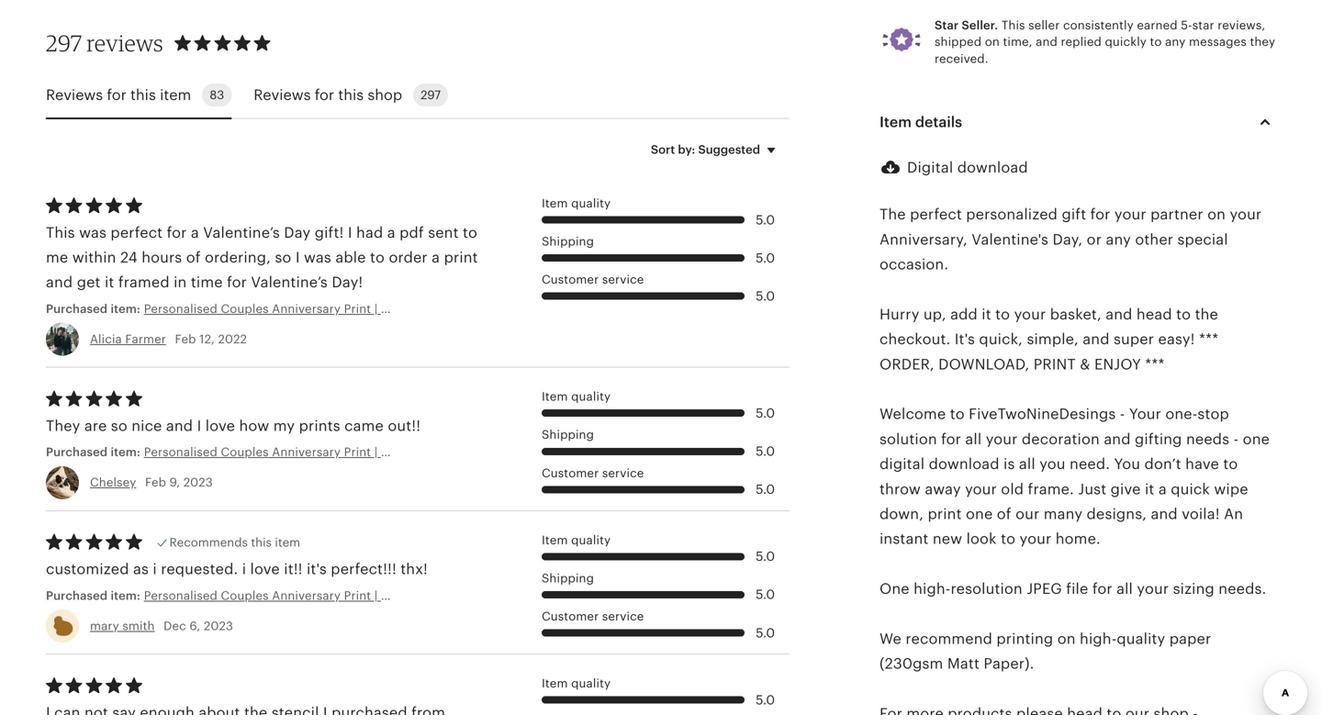 Task type: locate. For each thing, give the bounding box(es) containing it.
service for pdf
[[602, 273, 644, 287]]

0 vertical spatial shipping
[[542, 235, 594, 248]]

to inside this seller consistently earned 5-star reviews, shipped on time, and replied quickly to any messages they received.
[[1150, 35, 1162, 49]]

to right the look
[[1001, 531, 1016, 547]]

this left shop
[[338, 87, 364, 103]]

i down day on the top left of the page
[[296, 249, 300, 266]]

2 vertical spatial service
[[602, 610, 644, 623]]

item up it!!
[[275, 536, 300, 549]]

2 vertical spatial i
[[197, 418, 201, 434]]

10 5.0 from the top
[[756, 693, 775, 707]]

1 vertical spatial -
[[1234, 431, 1239, 448]]

gift
[[1062, 206, 1086, 223]]

this inside this seller consistently earned 5-star reviews, shipped on time, and replied quickly to any messages they received.
[[1002, 18, 1025, 32]]

reviews for reviews for this shop
[[254, 87, 311, 103]]

3 shipping from the top
[[542, 571, 594, 585]]

print down away at the right bottom
[[928, 506, 962, 522]]

2 vertical spatial customer
[[542, 610, 599, 623]]

1 item quality from the top
[[542, 196, 611, 210]]

reviews for this shop
[[254, 87, 402, 103]]

2023
[[183, 476, 213, 490], [204, 619, 233, 633]]

0 horizontal spatial -
[[1120, 406, 1125, 423]]

8 5.0 from the top
[[756, 587, 775, 602]]

you
[[1114, 456, 1141, 473]]

- right "needs"
[[1234, 431, 1239, 448]]

for right file
[[1093, 581, 1113, 597]]

all
[[965, 431, 982, 448], [1019, 456, 1036, 473], [1117, 581, 1133, 597]]

1 horizontal spatial i
[[242, 561, 246, 578]]

for up or
[[1091, 206, 1111, 223]]

your up simple,
[[1014, 306, 1046, 323]]

i right nice
[[197, 418, 201, 434]]

purchased down get
[[46, 302, 108, 316]]

one
[[1243, 431, 1270, 448], [966, 506, 993, 522]]

6 5.0 from the top
[[756, 482, 775, 497]]

we recommend printing on high-quality paper (230gsm matt paper).
[[880, 631, 1211, 672]]

purchased item:
[[46, 302, 144, 316], [46, 445, 144, 459], [46, 589, 144, 603]]

your up is
[[986, 431, 1018, 448]]

2 vertical spatial customer service
[[542, 610, 644, 623]]

0 horizontal spatial any
[[1106, 231, 1131, 248]]

dec
[[164, 619, 186, 633]]

1 vertical spatial customer
[[542, 466, 599, 480]]

of up in
[[186, 249, 201, 266]]

by:
[[678, 143, 695, 156]]

download up away at the right bottom
[[929, 456, 1000, 473]]

2 customer service from the top
[[542, 466, 644, 480]]

1 horizontal spatial any
[[1165, 35, 1186, 49]]

to right the sent at the left top of the page
[[463, 224, 478, 241]]

print inside the "this was perfect for a valentine's day gift! i had a pdf sent to me within 24 hours of ordering, so i was able to order a print and get it framed in time for valentine's day!"
[[444, 249, 478, 266]]

i left had
[[348, 224, 352, 241]]

to down earned
[[1150, 35, 1162, 49]]

all right is
[[1019, 456, 1036, 473]]

2 item: from the top
[[111, 445, 140, 459]]

your up other
[[1115, 206, 1147, 223]]

paper
[[1170, 631, 1211, 647]]

to
[[1150, 35, 1162, 49], [463, 224, 478, 241], [370, 249, 385, 266], [995, 306, 1010, 323], [1176, 306, 1191, 323], [950, 406, 965, 423], [1223, 456, 1238, 473], [1001, 531, 1016, 547]]

tab list
[[46, 73, 790, 119]]

partner
[[1151, 206, 1204, 223]]

1 horizontal spatial i
[[296, 249, 300, 266]]

0 horizontal spatial on
[[985, 35, 1000, 49]]

and down seller
[[1036, 35, 1058, 49]]

(230gsm
[[880, 656, 943, 672]]

0 vertical spatial any
[[1165, 35, 1186, 49]]

0 vertical spatial on
[[985, 35, 1000, 49]]

valentine's up ordering, on the top left of the page
[[203, 224, 280, 241]]

2 purchased item: from the top
[[46, 445, 144, 459]]

customized as i requested. i love it!! it's perfect!!! thx!
[[46, 561, 428, 578]]

1 vertical spatial of
[[997, 506, 1012, 522]]

sort by: suggested button
[[637, 130, 796, 169]]

1 vertical spatial love
[[250, 561, 280, 578]]

day!
[[332, 274, 363, 291]]

it inside welcome to fivetwoninedesings - your one-stop solution for all your decoration and gifting needs - one digital download is all you need. you don't have to throw away your old frame. just give it a quick wipe down, print one of our many designs, and voila! an instant new look to your home.
[[1145, 481, 1155, 497]]

high-
[[914, 581, 951, 597], [1080, 631, 1117, 647]]

purchased item: down get
[[46, 302, 144, 316]]

all right file
[[1117, 581, 1133, 597]]

1 item: from the top
[[111, 302, 140, 316]]

i down recommends this item
[[242, 561, 246, 578]]

seller.
[[962, 18, 998, 32]]

need.
[[1070, 456, 1110, 473]]

0 horizontal spatial it
[[105, 274, 114, 291]]

0 vertical spatial 2023
[[183, 476, 213, 490]]

2 service from the top
[[602, 466, 644, 480]]

was down gift!
[[304, 249, 331, 266]]

and
[[1036, 35, 1058, 49], [46, 274, 73, 291], [1106, 306, 1133, 323], [1083, 331, 1110, 348], [166, 418, 193, 434], [1104, 431, 1131, 448], [1151, 506, 1178, 522]]

297 for 297
[[421, 88, 441, 102]]

0 vertical spatial 297
[[46, 29, 82, 56]]

1 vertical spatial this
[[46, 224, 75, 241]]

1 horizontal spatial this
[[1002, 18, 1025, 32]]

for left shop
[[315, 87, 334, 103]]

3 item: from the top
[[111, 589, 140, 603]]

occasion.
[[880, 256, 949, 273]]

1 vertical spatial customer service
[[542, 466, 644, 480]]

*** down "super"
[[1145, 356, 1165, 373]]

1 vertical spatial print
[[928, 506, 962, 522]]

purchased item: for are
[[46, 445, 144, 459]]

up,
[[924, 306, 946, 323]]

received.
[[935, 52, 989, 65]]

day,
[[1053, 231, 1083, 248]]

297 right shop
[[421, 88, 441, 102]]

2 reviews from the left
[[254, 87, 311, 103]]

so down day on the top left of the page
[[275, 249, 291, 266]]

digital download
[[907, 159, 1028, 176]]

1 customer service from the top
[[542, 273, 644, 287]]

*** down the the
[[1199, 331, 1219, 348]]

0 horizontal spatial all
[[965, 431, 982, 448]]

1 vertical spatial item:
[[111, 445, 140, 459]]

your left 'sizing'
[[1137, 581, 1169, 597]]

feb left 12,
[[175, 332, 196, 346]]

1 vertical spatial any
[[1106, 231, 1131, 248]]

1 customer from the top
[[542, 273, 599, 287]]

i
[[153, 561, 157, 578], [242, 561, 246, 578]]

item: for are
[[111, 445, 140, 459]]

valentine's down day on the top left of the page
[[251, 274, 328, 291]]

a down don't
[[1159, 481, 1167, 497]]

1 horizontal spatial feb
[[175, 332, 196, 346]]

on right printing
[[1058, 631, 1076, 647]]

one up the look
[[966, 506, 993, 522]]

your left 'old'
[[965, 481, 997, 497]]

one high-resolution jpeg file for all your sizing needs.
[[880, 581, 1267, 597]]

one right "needs"
[[1243, 431, 1270, 448]]

quality for they are so nice and i love how my prints came out!!
[[571, 390, 611, 404]]

0 vertical spatial of
[[186, 249, 201, 266]]

1 horizontal spatial so
[[275, 249, 291, 266]]

sizing
[[1173, 581, 1215, 597]]

have
[[1186, 456, 1219, 473]]

2 vertical spatial item:
[[111, 589, 140, 603]]

this for seller
[[1002, 18, 1025, 32]]

down,
[[880, 506, 924, 522]]

day
[[284, 224, 311, 241]]

for right solution
[[941, 431, 961, 448]]

paper).
[[984, 656, 1034, 672]]

in
[[174, 274, 187, 291]]

0 vertical spatial customer
[[542, 273, 599, 287]]

1 horizontal spatial on
[[1058, 631, 1076, 647]]

item:
[[111, 302, 140, 316], [111, 445, 140, 459], [111, 589, 140, 603]]

shipping for out!!
[[542, 428, 594, 442]]

high- down file
[[1080, 631, 1117, 647]]

designs,
[[1087, 506, 1147, 522]]

0 vertical spatial purchased item:
[[46, 302, 144, 316]]

1 service from the top
[[602, 273, 644, 287]]

print inside welcome to fivetwoninedesings - your one-stop solution for all your decoration and gifting needs - one digital download is all you need. you don't have to throw away your old frame. just give it a quick wipe down, print one of our many designs, and voila! an instant new look to your home.
[[928, 506, 962, 522]]

it inside the "this was perfect for a valentine's day gift! i had a pdf sent to me within 24 hours of ordering, so i was able to order a print and get it framed in time for valentine's day!"
[[105, 274, 114, 291]]

1 reviews from the left
[[46, 87, 103, 103]]

they
[[1250, 35, 1276, 49]]

1 vertical spatial shipping
[[542, 428, 594, 442]]

4 item quality from the top
[[542, 677, 611, 691]]

just
[[1078, 481, 1107, 497]]

so right are
[[111, 418, 127, 434]]

on inside this seller consistently earned 5-star reviews, shipped on time, and replied quickly to any messages they received.
[[985, 35, 1000, 49]]

it's
[[955, 331, 975, 348]]

high- inside the we recommend printing on high-quality paper (230gsm matt paper).
[[1080, 631, 1117, 647]]

this down reviews
[[130, 87, 156, 103]]

1 horizontal spatial of
[[997, 506, 1012, 522]]

1 vertical spatial download
[[929, 456, 1000, 473]]

of left our
[[997, 506, 1012, 522]]

any right or
[[1106, 231, 1131, 248]]

star
[[935, 18, 959, 32]]

1 horizontal spatial print
[[928, 506, 962, 522]]

this for was
[[46, 224, 75, 241]]

this up customized as i requested. i love it!! it's perfect!!! thx!
[[251, 536, 272, 549]]

1 vertical spatial high-
[[1080, 631, 1117, 647]]

5.0
[[756, 212, 775, 227], [756, 251, 775, 265], [756, 289, 775, 303], [756, 406, 775, 420], [756, 444, 775, 459], [756, 482, 775, 497], [756, 549, 775, 564], [756, 587, 775, 602], [756, 626, 775, 640], [756, 693, 775, 707]]

item: for as
[[111, 589, 140, 603]]

anniversary,
[[880, 231, 968, 248]]

and down me
[[46, 274, 73, 291]]

3 customer from the top
[[542, 610, 599, 623]]

7 5.0 from the top
[[756, 549, 775, 564]]

0 horizontal spatial love
[[205, 418, 235, 434]]

feb left 9,
[[145, 476, 166, 490]]

and up &
[[1083, 331, 1110, 348]]

instant
[[880, 531, 929, 547]]

reviews
[[46, 87, 103, 103], [254, 87, 311, 103]]

perfect up anniversary, on the top right of the page
[[910, 206, 962, 223]]

4 5.0 from the top
[[756, 406, 775, 420]]

0 horizontal spatial so
[[111, 418, 127, 434]]

83
[[210, 88, 224, 102]]

1 horizontal spatial was
[[304, 249, 331, 266]]

on down seller. at the right of the page
[[985, 35, 1000, 49]]

hurry up, add it to your basket, and head to the checkout. it's quick, simple, and super easy! *** order, download, print & enjoy ***
[[880, 306, 1219, 373]]

2023 right 6,
[[204, 619, 233, 633]]

sort
[[651, 143, 675, 156]]

0 horizontal spatial this
[[46, 224, 75, 241]]

any down 5-
[[1165, 35, 1186, 49]]

1 vertical spatial all
[[1019, 456, 1036, 473]]

it right get
[[105, 274, 114, 291]]

2 item quality from the top
[[542, 390, 611, 404]]

1 vertical spatial perfect
[[111, 224, 163, 241]]

6,
[[189, 619, 200, 633]]

2 5.0 from the top
[[756, 251, 775, 265]]

1 purchased from the top
[[46, 302, 108, 316]]

1 horizontal spatial perfect
[[910, 206, 962, 223]]

0 horizontal spatial i
[[153, 561, 157, 578]]

0 vertical spatial purchased
[[46, 302, 108, 316]]

1 vertical spatial 297
[[421, 88, 441, 102]]

0 vertical spatial perfect
[[910, 206, 962, 223]]

1 vertical spatial so
[[111, 418, 127, 434]]

shipping for pdf
[[542, 235, 594, 248]]

item: up chelsey
[[111, 445, 140, 459]]

special
[[1178, 231, 1228, 248]]

9 5.0 from the top
[[756, 626, 775, 640]]

reviews right 83
[[254, 87, 311, 103]]

customer service for pdf
[[542, 273, 644, 287]]

1 vertical spatial service
[[602, 466, 644, 480]]

on up special
[[1208, 206, 1226, 223]]

download
[[957, 159, 1028, 176], [929, 456, 1000, 473]]

2 shipping from the top
[[542, 428, 594, 442]]

2 purchased from the top
[[46, 445, 108, 459]]

- left your
[[1120, 406, 1125, 423]]

all right solution
[[965, 431, 982, 448]]

item quality for customized as i requested. i love it!! it's perfect!!! thx!
[[542, 533, 611, 547]]

297 left reviews
[[46, 29, 82, 56]]

0 vertical spatial it
[[105, 274, 114, 291]]

1 purchased item: from the top
[[46, 302, 144, 316]]

throw
[[880, 481, 921, 497]]

shipping
[[542, 235, 594, 248], [542, 428, 594, 442], [542, 571, 594, 585]]

1 vertical spatial ***
[[1145, 356, 1165, 373]]

item: down the as
[[111, 589, 140, 603]]

perfect!!!
[[331, 561, 397, 578]]

1 horizontal spatial love
[[250, 561, 280, 578]]

download inside welcome to fivetwoninedesings - your one-stop solution for all your decoration and gifting needs - one digital download is all you need. you don't have to throw away your old frame. just give it a quick wipe down, print one of our many designs, and voila! an instant new look to your home.
[[929, 456, 1000, 473]]

print down the sent at the left top of the page
[[444, 249, 478, 266]]

for up hours at the top of the page
[[167, 224, 187, 241]]

a up time
[[191, 224, 199, 241]]

0 vertical spatial -
[[1120, 406, 1125, 423]]

2 vertical spatial purchased
[[46, 589, 108, 603]]

0 horizontal spatial of
[[186, 249, 201, 266]]

download up personalized
[[957, 159, 1028, 176]]

2 vertical spatial on
[[1058, 631, 1076, 647]]

this inside the "this was perfect for a valentine's day gift! i had a pdf sent to me within 24 hours of ordering, so i was able to order a print and get it framed in time for valentine's day!"
[[46, 224, 75, 241]]

1 vertical spatial purchased
[[46, 445, 108, 459]]

give
[[1111, 481, 1141, 497]]

item left 83
[[160, 87, 191, 103]]

5 5.0 from the top
[[756, 444, 775, 459]]

service for out!!
[[602, 466, 644, 480]]

2023 right 9,
[[183, 476, 213, 490]]

this up time,
[[1002, 18, 1025, 32]]

is
[[1004, 456, 1015, 473]]

this for shop
[[338, 87, 364, 103]]

item: up alicia farmer link
[[111, 302, 140, 316]]

perfect
[[910, 206, 962, 223], [111, 224, 163, 241]]

0 vertical spatial customer service
[[542, 273, 644, 287]]

quality for customized as i requested. i love it!! it's perfect!!! thx!
[[571, 533, 611, 547]]

3 purchased item: from the top
[[46, 589, 144, 603]]

0 vertical spatial service
[[602, 273, 644, 287]]

1 shipping from the top
[[542, 235, 594, 248]]

1 horizontal spatial item
[[275, 536, 300, 549]]

2 horizontal spatial i
[[348, 224, 352, 241]]

a left pdf
[[387, 224, 396, 241]]

0 horizontal spatial i
[[197, 418, 201, 434]]

0 vertical spatial item:
[[111, 302, 140, 316]]

1 horizontal spatial ***
[[1199, 331, 1219, 348]]

welcome to fivetwoninedesings - your one-stop solution for all your decoration and gifting needs - one digital download is all you need. you don't have to throw away your old frame. just give it a quick wipe down, print one of our many designs, and voila! an instant new look to your home.
[[880, 406, 1270, 547]]

1 horizontal spatial 297
[[421, 88, 441, 102]]

love left how
[[205, 418, 235, 434]]

1 horizontal spatial all
[[1019, 456, 1036, 473]]

item quality for they are so nice and i love how my prints came out!!
[[542, 390, 611, 404]]

0 vertical spatial high-
[[914, 581, 951, 597]]

0 vertical spatial one
[[1243, 431, 1270, 448]]

i right the as
[[153, 561, 157, 578]]

297 inside tab list
[[421, 88, 441, 102]]

1 horizontal spatial it
[[982, 306, 991, 323]]

was up within
[[79, 224, 107, 241]]

purchased item: down are
[[46, 445, 144, 459]]

item for this was perfect for a valentine's day gift! i had a pdf sent to me within 24 hours of ordering, so i was able to order a print and get it framed in time for valentine's day!
[[542, 196, 568, 210]]

high- right one
[[914, 581, 951, 597]]

0 horizontal spatial was
[[79, 224, 107, 241]]

was
[[79, 224, 107, 241], [304, 249, 331, 266]]

0 vertical spatial all
[[965, 431, 982, 448]]

0 vertical spatial so
[[275, 249, 291, 266]]

0 vertical spatial item
[[160, 87, 191, 103]]

love left it!!
[[250, 561, 280, 578]]

chelsey
[[90, 476, 136, 490]]

valentine's
[[203, 224, 280, 241], [251, 274, 328, 291]]

perfect up the 24
[[111, 224, 163, 241]]

1 horizontal spatial reviews
[[254, 87, 311, 103]]

reviews,
[[1218, 18, 1266, 32]]

2 horizontal spatial on
[[1208, 206, 1226, 223]]

and inside the "this was perfect for a valentine's day gift! i had a pdf sent to me within 24 hours of ordering, so i was able to order a print and get it framed in time for valentine's day!"
[[46, 274, 73, 291]]

customer for out!!
[[542, 466, 599, 480]]

feb
[[175, 332, 196, 346], [145, 476, 166, 490]]

2 customer from the top
[[542, 466, 599, 480]]

to right welcome
[[950, 406, 965, 423]]

framed
[[118, 274, 170, 291]]

it
[[105, 274, 114, 291], [982, 306, 991, 323], [1145, 481, 1155, 497]]

star
[[1193, 18, 1215, 32]]

3 purchased from the top
[[46, 589, 108, 603]]

chelsey feb 9, 2023
[[90, 476, 213, 490]]

for inside the perfect personalized gift for your partner on your anniversary, valentine's day, or any other special occasion.
[[1091, 206, 1111, 223]]

1 vertical spatial purchased item:
[[46, 445, 144, 459]]

this up me
[[46, 224, 75, 241]]

to up quick,
[[995, 306, 1010, 323]]

it right give
[[1145, 481, 1155, 497]]

my
[[273, 418, 295, 434]]

and up "super"
[[1106, 306, 1133, 323]]

0 horizontal spatial this
[[130, 87, 156, 103]]

wipe
[[1214, 481, 1248, 497]]

purchased down they
[[46, 445, 108, 459]]

checkout.
[[880, 331, 951, 348]]

0 vertical spatial was
[[79, 224, 107, 241]]

2 horizontal spatial it
[[1145, 481, 1155, 497]]

0 horizontal spatial 297
[[46, 29, 82, 56]]

1 horizontal spatial high-
[[1080, 631, 1117, 647]]

2 vertical spatial shipping
[[542, 571, 594, 585]]

0 vertical spatial print
[[444, 249, 478, 266]]

purchased down customized
[[46, 589, 108, 603]]

nice
[[132, 418, 162, 434]]

for inside welcome to fivetwoninedesings - your one-stop solution for all your decoration and gifting needs - one digital download is all you need. you don't have to throw away your old frame. just give it a quick wipe down, print one of our many designs, and voila! an instant new look to your home.
[[941, 431, 961, 448]]

purchased item: down customized
[[46, 589, 144, 603]]

gifting
[[1135, 431, 1182, 448]]

it right add in the top right of the page
[[982, 306, 991, 323]]

this for item
[[130, 87, 156, 103]]

0 horizontal spatial one
[[966, 506, 993, 522]]

love
[[205, 418, 235, 434], [250, 561, 280, 578]]

reviews down 297 reviews on the left top of the page
[[46, 87, 103, 103]]

0 horizontal spatial feb
[[145, 476, 166, 490]]

3 item quality from the top
[[542, 533, 611, 547]]



Task type: vqa. For each thing, say whether or not it's contained in the screenshot.
note
no



Task type: describe. For each thing, give the bounding box(es) containing it.
pdf
[[400, 224, 424, 241]]

of inside welcome to fivetwoninedesings - your one-stop solution for all your decoration and gifting needs - one digital download is all you need. you don't have to throw away your old frame. just give it a quick wipe down, print one of our many designs, and voila! an instant new look to your home.
[[997, 506, 1012, 522]]

basket,
[[1050, 306, 1102, 323]]

me
[[46, 249, 68, 266]]

and right nice
[[166, 418, 193, 434]]

how
[[239, 418, 269, 434]]

your
[[1129, 406, 1161, 423]]

head
[[1137, 306, 1172, 323]]

voila!
[[1182, 506, 1220, 522]]

1 5.0 from the top
[[756, 212, 775, 227]]

perfect inside the "this was perfect for a valentine's day gift! i had a pdf sent to me within 24 hours of ordering, so i was able to order a print and get it framed in time for valentine's day!"
[[111, 224, 163, 241]]

time
[[191, 274, 223, 291]]

simple,
[[1027, 331, 1079, 348]]

came
[[344, 418, 384, 434]]

shipped
[[935, 35, 982, 49]]

item for customized as i requested. i love it!! it's perfect!!! thx!
[[542, 533, 568, 547]]

mary smith link
[[90, 619, 155, 633]]

home.
[[1056, 531, 1101, 547]]

item for they are so nice and i love how my prints came out!!
[[542, 390, 568, 404]]

3 customer service from the top
[[542, 610, 644, 623]]

0 vertical spatial love
[[205, 418, 235, 434]]

quick,
[[979, 331, 1023, 348]]

item inside tab list
[[160, 87, 191, 103]]

one-
[[1166, 406, 1198, 423]]

other
[[1135, 231, 1174, 248]]

to left the the
[[1176, 306, 1191, 323]]

of inside the "this was perfect for a valentine's day gift! i had a pdf sent to me within 24 hours of ordering, so i was able to order a print and get it framed in time for valentine's day!"
[[186, 249, 201, 266]]

seller
[[1029, 18, 1060, 32]]

new
[[933, 531, 962, 547]]

alicia farmer feb 12, 2022
[[90, 332, 247, 346]]

24
[[120, 249, 138, 266]]

your right partner
[[1230, 206, 1262, 223]]

had
[[356, 224, 383, 241]]

add
[[950, 306, 978, 323]]

any inside this seller consistently earned 5-star reviews, shipped on time, and replied quickly to any messages they received.
[[1165, 35, 1186, 49]]

mary smith dec 6, 2023
[[90, 619, 233, 633]]

to down had
[[370, 249, 385, 266]]

for down reviews
[[107, 87, 127, 103]]

enjoy
[[1094, 356, 1141, 373]]

your inside hurry up, add it to your basket, and head to the checkout. it's quick, simple, and super easy! *** order, download, print & enjoy ***
[[1014, 306, 1046, 323]]

ordering,
[[205, 249, 271, 266]]

away
[[925, 481, 961, 497]]

frame.
[[1028, 481, 1074, 497]]

quality for this was perfect for a valentine's day gift! i had a pdf sent to me within 24 hours of ordering, so i was able to order a print and get it framed in time for valentine's day!
[[571, 196, 611, 210]]

1 vertical spatial 2023
[[204, 619, 233, 633]]

a down the sent at the left top of the page
[[432, 249, 440, 266]]

item quality for this was perfect for a valentine's day gift! i had a pdf sent to me within 24 hours of ordering, so i was able to order a print and get it framed in time for valentine's day!
[[542, 196, 611, 210]]

you
[[1040, 456, 1066, 473]]

1 vertical spatial valentine's
[[251, 274, 328, 291]]

0 horizontal spatial ***
[[1145, 356, 1165, 373]]

0 vertical spatial download
[[957, 159, 1028, 176]]

to up wipe on the bottom right of page
[[1223, 456, 1238, 473]]

matt
[[947, 656, 980, 672]]

order
[[389, 249, 428, 266]]

alicia farmer link
[[90, 332, 166, 346]]

1 horizontal spatial one
[[1243, 431, 1270, 448]]

item: for was
[[111, 302, 140, 316]]

2 vertical spatial all
[[1117, 581, 1133, 597]]

the
[[1195, 306, 1218, 323]]

requested.
[[161, 561, 238, 578]]

smith
[[122, 619, 155, 633]]

for down ordering, on the top left of the page
[[227, 274, 247, 291]]

3 5.0 from the top
[[756, 289, 775, 303]]

297 for 297 reviews
[[46, 29, 82, 56]]

look
[[966, 531, 997, 547]]

sort by: suggested
[[651, 143, 760, 156]]

1 vertical spatial was
[[304, 249, 331, 266]]

recommends
[[169, 536, 248, 549]]

1 i from the left
[[153, 561, 157, 578]]

able
[[335, 249, 366, 266]]

1 horizontal spatial this
[[251, 536, 272, 549]]

they
[[46, 418, 80, 434]]

0 horizontal spatial high-
[[914, 581, 951, 597]]

your down our
[[1020, 531, 1052, 547]]

customer service for out!!
[[542, 466, 644, 480]]

digital
[[907, 159, 953, 176]]

1 horizontal spatial -
[[1234, 431, 1239, 448]]

prints
[[299, 418, 340, 434]]

and inside this seller consistently earned 5-star reviews, shipped on time, and replied quickly to any messages they received.
[[1036, 35, 1058, 49]]

hours
[[142, 249, 182, 266]]

download,
[[939, 356, 1030, 373]]

needs
[[1186, 431, 1230, 448]]

0 vertical spatial i
[[348, 224, 352, 241]]

reviews
[[87, 29, 163, 56]]

purchased item: for as
[[46, 589, 144, 603]]

jpeg
[[1027, 581, 1062, 597]]

on inside the perfect personalized gift for your partner on your anniversary, valentine's day, or any other special occasion.
[[1208, 206, 1226, 223]]

and up you
[[1104, 431, 1131, 448]]

quality inside the we recommend printing on high-quality paper (230gsm matt paper).
[[1117, 631, 1166, 647]]

recommends this item
[[169, 536, 300, 549]]

any inside the perfect personalized gift for your partner on your anniversary, valentine's day, or any other special occasion.
[[1106, 231, 1131, 248]]

star seller.
[[935, 18, 998, 32]]

it inside hurry up, add it to your basket, and head to the checkout. it's quick, simple, and super easy! *** order, download, print & enjoy ***
[[982, 306, 991, 323]]

alicia
[[90, 332, 122, 346]]

item inside dropdown button
[[880, 114, 912, 130]]

the perfect personalized gift for your partner on your anniversary, valentine's day, or any other special occasion.
[[880, 206, 1262, 273]]

thx!
[[401, 561, 428, 578]]

3 service from the top
[[602, 610, 644, 623]]

reviews for this item
[[46, 87, 191, 103]]

item details button
[[863, 100, 1293, 144]]

0 vertical spatial ***
[[1199, 331, 1219, 348]]

they are so nice and i love how my prints came out!!
[[46, 418, 421, 434]]

perfect inside the perfect personalized gift for your partner on your anniversary, valentine's day, or any other special occasion.
[[910, 206, 962, 223]]

customer for pdf
[[542, 273, 599, 287]]

personalized
[[966, 206, 1058, 223]]

gift!
[[315, 224, 344, 241]]

it's
[[307, 561, 327, 578]]

a inside welcome to fivetwoninedesings - your one-stop solution for all your decoration and gifting needs - one digital download is all you need. you don't have to throw away your old frame. just give it a quick wipe down, print one of our many designs, and voila! an instant new look to your home.
[[1159, 481, 1167, 497]]

297 reviews
[[46, 29, 163, 56]]

earned
[[1137, 18, 1178, 32]]

1 vertical spatial i
[[296, 249, 300, 266]]

purchased item: for was
[[46, 302, 144, 316]]

item details
[[880, 114, 962, 130]]

reviews for reviews for this item
[[46, 87, 103, 103]]

12,
[[199, 332, 215, 346]]

on inside the we recommend printing on high-quality paper (230gsm matt paper).
[[1058, 631, 1076, 647]]

this was perfect for a valentine's day gift! i had a pdf sent to me within 24 hours of ordering, so i was able to order a print and get it framed in time for valentine's day!
[[46, 224, 478, 291]]

are
[[84, 418, 107, 434]]

purchased for customized as i requested. i love it!! it's perfect!!! thx!
[[46, 589, 108, 603]]

purchased for they are so nice and i love how my prints came out!!
[[46, 445, 108, 459]]

decoration
[[1022, 431, 1100, 448]]

needs.
[[1219, 581, 1267, 597]]

tab list containing reviews for this item
[[46, 73, 790, 119]]

valentine's
[[972, 231, 1049, 248]]

1 vertical spatial item
[[275, 536, 300, 549]]

as
[[133, 561, 149, 578]]

resolution
[[951, 581, 1023, 597]]

print
[[1034, 356, 1076, 373]]

suggested
[[698, 143, 760, 156]]

our
[[1016, 506, 1040, 522]]

purchased for this was perfect for a valentine's day gift! i had a pdf sent to me within 24 hours of ordering, so i was able to order a print and get it framed in time for valentine's day!
[[46, 302, 108, 316]]

so inside the "this was perfect for a valentine's day gift! i had a pdf sent to me within 24 hours of ordering, so i was able to order a print and get it framed in time for valentine's day!"
[[275, 249, 291, 266]]

file
[[1066, 581, 1088, 597]]

&
[[1080, 356, 1090, 373]]

2 i from the left
[[242, 561, 246, 578]]

0 vertical spatial valentine's
[[203, 224, 280, 241]]

and down quick
[[1151, 506, 1178, 522]]

an
[[1224, 506, 1243, 522]]

farmer
[[125, 332, 166, 346]]

consistently
[[1063, 18, 1134, 32]]

quickly
[[1105, 35, 1147, 49]]



